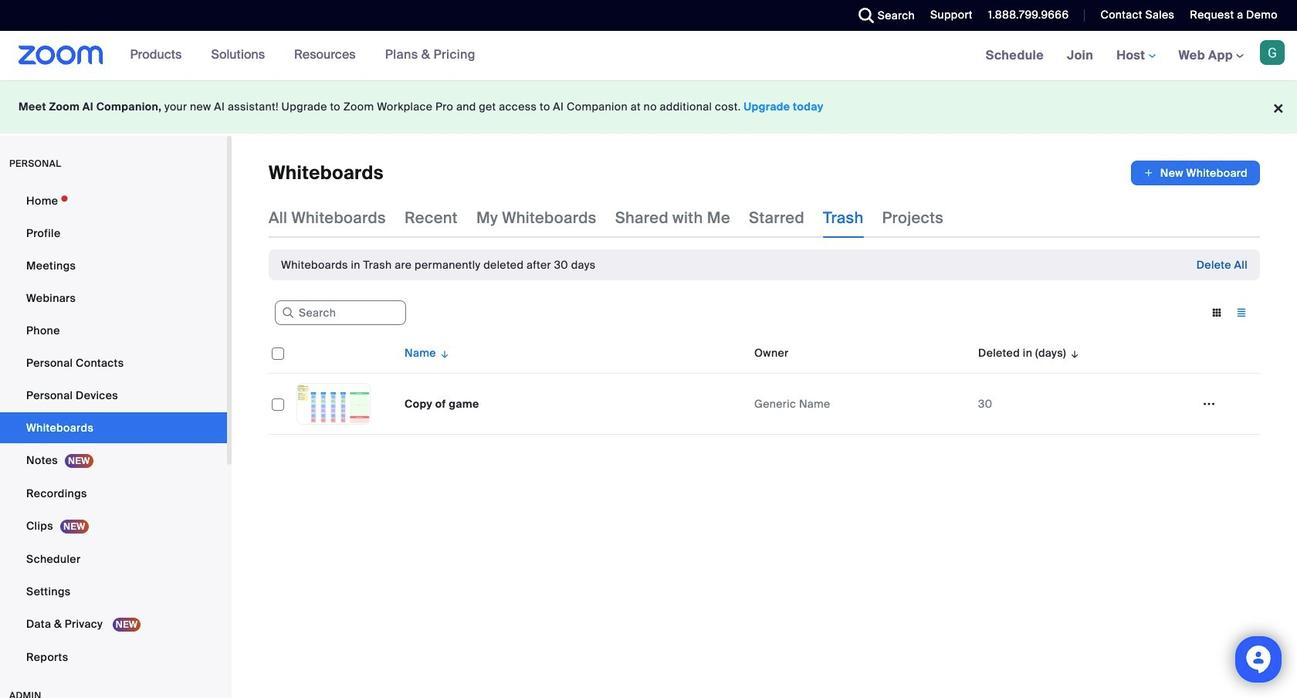 Task type: locate. For each thing, give the bounding box(es) containing it.
more options for copy of game image
[[1197, 397, 1222, 411]]

footer
[[0, 80, 1298, 134]]

alert
[[281, 257, 596, 273]]

banner
[[0, 31, 1298, 81]]

copy of game element
[[405, 397, 479, 411]]

zoom logo image
[[19, 46, 103, 65]]

list mode, selected image
[[1230, 306, 1254, 320]]

0 vertical spatial application
[[1131, 161, 1261, 185]]

grid mode, not selected image
[[1205, 306, 1230, 320]]

arrow down image
[[1067, 344, 1081, 362]]

application
[[1131, 161, 1261, 185], [269, 333, 1261, 435]]

personal menu menu
[[0, 185, 227, 674]]

profile picture image
[[1261, 40, 1285, 65]]



Task type: describe. For each thing, give the bounding box(es) containing it.
add image
[[1144, 165, 1155, 181]]

arrow down image
[[436, 344, 451, 362]]

Search text field
[[275, 301, 406, 325]]

thumbnail of copy of game image
[[297, 384, 370, 424]]

tabs of all whiteboard page tab list
[[269, 198, 944, 238]]

1 vertical spatial application
[[269, 333, 1261, 435]]

product information navigation
[[119, 31, 487, 80]]

meetings navigation
[[974, 31, 1298, 81]]



